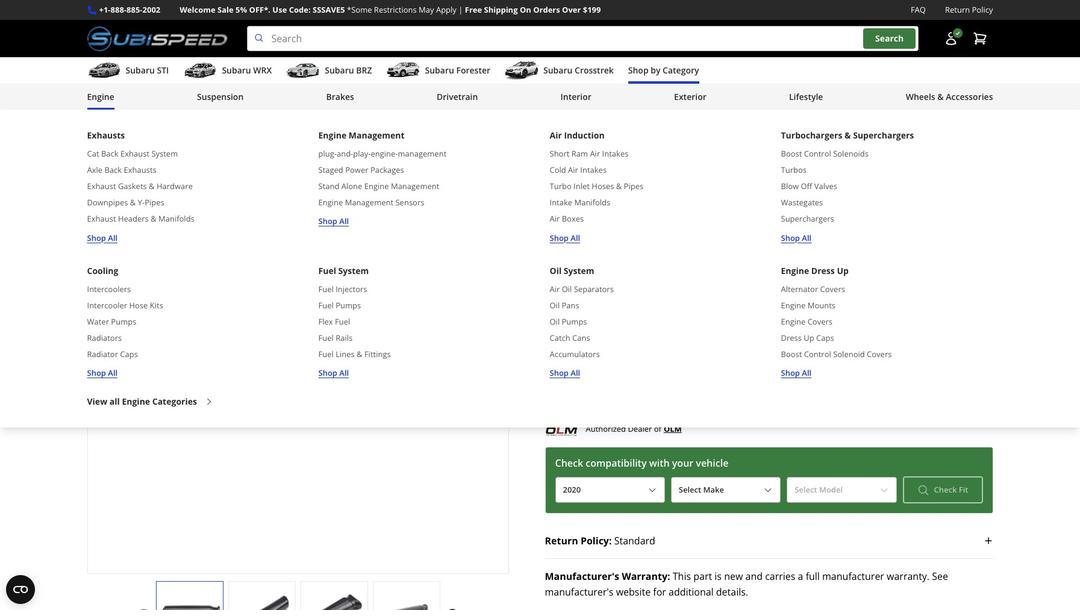 Task type: vqa. For each thing, say whether or not it's contained in the screenshot.


Task type: describe. For each thing, give the bounding box(es) containing it.
boost inside boost control solenoids turbos blow off valves wastegates superchargers
[[781, 148, 802, 159]]

buttons
[[340, 133, 368, 143]]

*some restrictions may apply | free shipping on orders over $199
[[347, 4, 601, 15]]

3 olma.70159.1 olm carbon fiber oe style ebrake handle - 2015+ wrx / sti / 2013+ ft86 / 14-18 forester / 13-17 crosstrek, image from the left
[[301, 593, 367, 610]]

solenoid
[[833, 349, 865, 360]]

-
[[792, 154, 796, 170]]

subaru for subaru brz
[[325, 65, 354, 76]]

authorized dealer of olm
[[586, 423, 682, 434]]

lines
[[336, 349, 355, 360]]

rails
[[336, 333, 352, 343]]

select make image
[[763, 485, 773, 495]]

use
[[272, 4, 287, 15]]

add to cart button
[[545, 318, 993, 347]]

shop all link down stand
[[318, 215, 349, 228]]

is
[[715, 570, 722, 583]]

a subaru forester thumbnail image image
[[386, 62, 420, 80]]

oil right decrement icon
[[562, 284, 572, 294]]

before
[[796, 287, 826, 301]]

downpipes
[[87, 197, 128, 208]]

staged
[[318, 164, 343, 175]]

this
[[673, 570, 691, 583]]

fuel up injectors
[[318, 265, 336, 276]]

air right ram
[[590, 148, 600, 159]]

shop all button for air induction
[[550, 232, 580, 244]]

wheels
[[906, 91, 935, 102]]

/ left 86
[[571, 174, 575, 190]]

fuel up flex
[[318, 300, 334, 311]]

orders
[[533, 4, 560, 15]]

888-
[[111, 4, 127, 15]]

over
[[562, 4, 581, 15]]

engine element
[[0, 110, 1080, 428]]

1 star image from the left
[[545, 197, 555, 207]]

olm carbon fiber oe style ebrake handle - 2015+ wrx / sti / 2013+ fr-s / brz / 86 / 14-18 forester / 13-17 crosstrek
[[545, 154, 973, 190]]

shop for air induction
[[550, 232, 569, 243]]

details.
[[716, 586, 748, 599]]

shop all link for cooling
[[87, 367, 118, 380]]

air inside air oil separators oil pans oil pumps catch cans accumulators
[[550, 284, 560, 294]]

fuel down flex
[[318, 333, 334, 343]]

& right headers
[[151, 213, 156, 224]]

exterior button
[[674, 86, 706, 110]]

and-
[[337, 148, 353, 159]]

increment image
[[597, 288, 609, 300]]

fuel down the fuel system
[[318, 284, 334, 294]]

shop all for engine dress up
[[781, 368, 811, 378]]

shop all for exhausts
[[87, 232, 118, 243]]

pumps inside the intercoolers intercooler hose kits water pumps radiators radiator caps
[[111, 316, 136, 327]]

subaru brz
[[325, 65, 372, 76]]

return for return policy: standard
[[545, 534, 578, 548]]

go to right image image
[[445, 608, 459, 610]]

suspension
[[197, 91, 244, 102]]

& left y-
[[130, 197, 136, 208]]

engine management
[[318, 130, 405, 141]]

subaru for subaru crosstrek
[[543, 65, 572, 76]]

fuel up rails
[[335, 316, 350, 327]]

search button
[[863, 29, 916, 49]]

0 vertical spatial exhausts
[[87, 130, 125, 141]]

engine-
[[371, 148, 398, 159]]

check compatibility with your vehicle
[[555, 457, 728, 470]]

all for oil system
[[571, 368, 580, 378]]

/ left 13-
[[689, 174, 694, 190]]

forester inside dropdown button
[[456, 65, 490, 76]]

crosstrek inside olm carbon fiber oe style ebrake handle - 2015+ wrx / sti / 2013+ fr-s / brz / 86 / 14-18 forester / 13-17 crosstrek
[[732, 174, 788, 190]]

exhausts inside cat back exhaust system axle back exhausts exhaust gaskets & hardware downpipes & y-pipes exhaust headers & manifolds
[[124, 164, 156, 175]]

warranty:
[[622, 570, 670, 583]]

2 vertical spatial covers
[[867, 349, 892, 360]]

shop all button for fuel system
[[318, 367, 349, 380]]

subaru forester
[[425, 65, 490, 76]]

lifestyle
[[789, 91, 823, 102]]

brakes
[[326, 91, 354, 102]]

same
[[704, 287, 728, 301]]

boost inside 'alternator covers engine mounts engine covers dress up caps boost control solenoid covers'
[[781, 349, 802, 360]]

2 vertical spatial exhaust
[[87, 213, 116, 224]]

drivetrain
[[437, 91, 478, 102]]

2013+
[[902, 154, 937, 170]]

handle
[[748, 154, 789, 170]]

brz inside dropdown button
[[356, 65, 372, 76]]

by
[[651, 65, 660, 76]]

ship
[[682, 287, 701, 301]]

shop all for turbochargers & superchargers
[[781, 232, 811, 243]]

inlet
[[574, 181, 590, 192]]

cold
[[550, 164, 566, 175]]

standard
[[614, 534, 655, 548]]

30 day
[[792, 368, 818, 379]]

shop for engine dress up
[[781, 368, 800, 378]]

view
[[87, 396, 107, 407]]

injectors
[[336, 284, 367, 294]]

pumps inside the fuel injectors fuel pumps flex fuel fuel rails fuel lines & fittings
[[336, 300, 361, 311]]

control inside boost control solenoids turbos blow off valves wastegates superchargers
[[804, 148, 831, 159]]

Select Make button
[[671, 477, 781, 503]]

view all engine categories
[[87, 396, 197, 407]]

carbon
[[575, 154, 617, 170]]

0 horizontal spatial interior
[[119, 133, 147, 143]]

shop all for fuel system
[[318, 368, 349, 378]]

knobs and buttons
[[299, 133, 368, 143]]

air up short
[[550, 130, 562, 141]]

select year image
[[647, 485, 657, 495]]

subaru brz button
[[286, 60, 372, 84]]

1 vertical spatial back
[[104, 164, 122, 175]]

& inside the fuel injectors fuel pumps flex fuel fuel rails fuel lines & fittings
[[357, 349, 362, 360]]

water
[[87, 316, 109, 327]]

subispeed logo image
[[87, 26, 227, 51]]

manufacturer's
[[545, 570, 619, 583]]

ram
[[571, 148, 588, 159]]

compatibility
[[586, 457, 647, 470]]

all
[[109, 396, 120, 407]]

& inside dropdown button
[[937, 91, 944, 102]]

fuel injectors fuel pumps flex fuel fuel rails fuel lines & fittings
[[318, 284, 391, 360]]

website
[[616, 586, 651, 599]]

forester inside olm carbon fiber oe style ebrake handle - 2015+ wrx / sti / 2013+ fr-s / brz / 86 / 14-18 forester / 13-17 crosstrek
[[638, 174, 686, 190]]

this part is new and carries a full manufacturer warranty. see manufacturer's website for additional details.
[[545, 570, 948, 599]]

and inside 'this part is new and carries a full manufacturer warranty. see manufacturer's website for additional details.'
[[745, 570, 763, 583]]

boost control solenoids turbos blow off valves wastegates superchargers
[[781, 148, 869, 224]]

boxes
[[562, 213, 584, 224]]

pipes inside short ram air intakes cold air intakes turbo inlet hoses & pipes intake manifolds air boxes
[[624, 181, 643, 192]]

shop all link for exhausts
[[87, 232, 118, 244]]

faq link
[[911, 4, 926, 16]]

shop all button for oil system
[[550, 367, 580, 380]]

shop all link for oil system
[[550, 367, 580, 380]]

hoses
[[592, 181, 614, 192]]

engine button
[[87, 86, 114, 110]]

sssave5
[[313, 4, 345, 15]]

day
[[803, 368, 818, 379]]

see
[[932, 570, 948, 583]]

+1-888-885-2002
[[99, 4, 160, 15]]

sti inside olm carbon fiber oe style ebrake handle - 2015+ wrx / sti / 2013+ fr-s / brz / 86 / 14-18 forester / 13-17 crosstrek
[[874, 154, 892, 170]]

intercoolers
[[87, 284, 131, 294]]

/ right 86
[[595, 174, 600, 190]]

if
[[749, 287, 755, 301]]

control inside 'alternator covers engine mounts engine covers dress up caps boost control solenoid covers'
[[804, 349, 831, 360]]

category
[[663, 65, 699, 76]]

crosstrek inside dropdown button
[[575, 65, 614, 76]]

& inside short ram air intakes cold air intakes turbo inlet hoses & pipes intake manifolds air boxes
[[616, 181, 622, 192]]

empty star image
[[587, 197, 598, 207]]

+1-
[[99, 4, 111, 15]]

blow
[[781, 181, 799, 192]]

shop for oil system
[[550, 368, 569, 378]]

subaru for subaru sti
[[126, 65, 155, 76]]

part
[[693, 570, 712, 583]]

17
[[715, 174, 729, 190]]

main element
[[0, 57, 1080, 428]]

all for turbochargers & superchargers
[[802, 232, 811, 243]]

shop inside shop by category dropdown button
[[628, 65, 649, 76]]

cart
[[783, 327, 800, 338]]

air down intake
[[550, 213, 560, 224]]

system for oil
[[564, 265, 594, 276]]

3pm
[[828, 287, 849, 301]]

vehicle
[[696, 457, 728, 470]]

subaru for subaru forester
[[425, 65, 454, 76]]

shop all button for exhausts
[[87, 232, 118, 244]]

all for exhausts
[[108, 232, 118, 243]]

shop all link for air induction
[[550, 232, 580, 244]]

management
[[398, 148, 447, 159]]

style
[[672, 154, 701, 170]]

manufacturer's
[[545, 586, 614, 599]]

olma.70159.1
[[105, 167, 163, 178]]

subaru sti button
[[87, 60, 169, 84]]

brakes button
[[326, 86, 354, 110]]

air induction
[[550, 130, 605, 141]]

& right gaskets on the top of the page
[[149, 181, 155, 192]]

solenoids
[[833, 148, 869, 159]]

y-
[[138, 197, 145, 208]]

home image
[[87, 133, 97, 143]]

or
[[591, 251, 601, 264]]



Task type: locate. For each thing, give the bounding box(es) containing it.
1 vertical spatial forester
[[638, 174, 686, 190]]

olm link
[[664, 422, 682, 436]]

5 subaru from the left
[[543, 65, 572, 76]]

885-
[[127, 4, 142, 15]]

shop all down stand
[[318, 216, 349, 227]]

0 vertical spatial intakes
[[602, 148, 629, 159]]

boost up 30
[[781, 349, 802, 360]]

engine management sensors link
[[318, 197, 424, 209], [318, 197, 424, 209]]

1 vertical spatial full
[[806, 570, 820, 583]]

all right 30
[[802, 368, 811, 378]]

0 horizontal spatial sti
[[157, 65, 169, 76]]

manifolds
[[574, 197, 610, 208], [158, 213, 194, 224]]

pipes inside cat back exhaust system axle back exhausts exhaust gaskets & hardware downpipes & y-pipes exhaust headers & manifolds
[[145, 197, 164, 208]]

1 vertical spatial superchargers
[[781, 213, 834, 224]]

up right cart
[[804, 333, 814, 343]]

all down radiator
[[108, 368, 118, 378]]

intakes up the 14-
[[602, 148, 629, 159]]

1 horizontal spatial pumps
[[336, 300, 361, 311]]

shop left by
[[628, 65, 649, 76]]

1 horizontal spatial wrx
[[837, 154, 863, 170]]

2 olma.70159.1 olm carbon fiber oe style ebrake handle - 2015+ wrx / sti / 2013+ ft86 / 14-18 forester / 13-17 crosstrek, image from the left
[[229, 593, 295, 610]]

intercooler
[[87, 300, 127, 311]]

will
[[665, 287, 680, 301]]

apply
[[436, 4, 457, 15]]

authorized
[[586, 423, 626, 434]]

manifolds down the hardware
[[158, 213, 194, 224]]

shop all button for cooling
[[87, 367, 118, 380]]

0 vertical spatial control
[[804, 148, 831, 159]]

return policy
[[945, 4, 993, 15]]

2 horizontal spatial system
[[564, 265, 594, 276]]

shop all link
[[318, 215, 349, 228], [87, 232, 118, 244], [550, 232, 580, 244], [781, 232, 811, 244], [87, 367, 118, 380], [318, 367, 349, 380], [550, 367, 580, 380], [781, 367, 811, 380]]

shop all link down wastegates
[[781, 232, 811, 244]]

& up solenoids
[[845, 130, 851, 141]]

all for engine dress up
[[802, 368, 811, 378]]

1 horizontal spatial full
[[806, 570, 820, 583]]

0 vertical spatial full
[[575, 251, 589, 264]]

add to cart
[[754, 327, 800, 338]]

0 horizontal spatial olm
[[545, 154, 572, 170]]

shop all button for engine dress up
[[781, 367, 811, 380]]

open widget image
[[6, 575, 35, 604]]

pumps inside air oil separators oil pans oil pumps catch cans accumulators
[[562, 316, 587, 327]]

shop all link down lines at left bottom
[[318, 367, 349, 380]]

subaru down subispeed logo
[[126, 65, 155, 76]]

1 horizontal spatial brz
[[545, 174, 567, 190]]

a subaru brz thumbnail image image
[[286, 62, 320, 80]]

sti inside dropdown button
[[157, 65, 169, 76]]

interior up olma.70159.1
[[119, 133, 147, 143]]

& right wheels at the top right
[[937, 91, 944, 102]]

pay in full or
[[545, 251, 601, 264]]

0 vertical spatial forester
[[456, 65, 490, 76]]

1 horizontal spatial crosstrek
[[732, 174, 788, 190]]

air boxes link
[[550, 213, 584, 226], [550, 213, 584, 226]]

0 horizontal spatial crosstrek
[[575, 65, 614, 76]]

exhaust gaskets & hardware link
[[87, 180, 193, 193], [87, 180, 193, 193]]

4 subaru from the left
[[425, 65, 454, 76]]

wastegates
[[781, 197, 823, 208]]

shop down stand
[[318, 216, 337, 227]]

0 vertical spatial covers
[[820, 284, 845, 294]]

button image
[[944, 31, 958, 46]]

0 vertical spatial olm
[[545, 154, 572, 170]]

catch
[[550, 333, 570, 343]]

1 horizontal spatial return
[[945, 4, 970, 15]]

0 horizontal spatial forester
[[456, 65, 490, 76]]

2 star image from the left
[[555, 197, 566, 207]]

return
[[945, 4, 970, 15], [545, 534, 578, 548]]

0 vertical spatial return
[[945, 4, 970, 15]]

shop all link for fuel system
[[318, 367, 349, 380]]

additional
[[669, 586, 714, 599]]

all
[[339, 216, 349, 227], [108, 232, 118, 243], [571, 232, 580, 243], [802, 232, 811, 243], [108, 368, 118, 378], [339, 368, 349, 378], [571, 368, 580, 378], [802, 368, 811, 378]]

sti right solenoids
[[874, 154, 892, 170]]

2 vertical spatial management
[[345, 197, 393, 208]]

0 vertical spatial brz
[[356, 65, 372, 76]]

subaru up drivetrain
[[425, 65, 454, 76]]

superchargers down wastegates
[[781, 213, 834, 224]]

cat back exhaust system link
[[87, 148, 178, 160], [87, 148, 178, 160]]

0 horizontal spatial up
[[804, 333, 814, 343]]

shop all down accumulators
[[550, 368, 580, 378]]

may
[[419, 4, 434, 15]]

1 vertical spatial control
[[804, 349, 831, 360]]

1 horizontal spatial and
[[745, 570, 763, 583]]

cans
[[572, 333, 590, 343]]

ebrake
[[704, 154, 745, 170]]

0 horizontal spatial and
[[324, 133, 338, 143]]

management down alone
[[345, 197, 393, 208]]

brz inside olm carbon fiber oe style ebrake handle - 2015+ wrx / sti / 2013+ fr-s / brz / 86 / 14-18 forester / 13-17 crosstrek
[[545, 174, 567, 190]]

shop all up cooling
[[87, 232, 118, 243]]

0 vertical spatial caps
[[816, 333, 834, 343]]

1 vertical spatial intakes
[[580, 164, 607, 175]]

1 control from the top
[[804, 148, 831, 159]]

subaru for subaru wrx
[[222, 65, 251, 76]]

1 horizontal spatial sti
[[874, 154, 892, 170]]

1 horizontal spatial manifolds
[[574, 197, 610, 208]]

dress up before on the top right of the page
[[811, 265, 835, 276]]

1
[[598, 196, 602, 207]]

a subaru crosstrek thumbnail image image
[[505, 62, 539, 80]]

return left 'policy'
[[945, 4, 970, 15]]

shop all button down lines at left bottom
[[318, 367, 349, 380]]

olma.70159.1 olm carbon fiber oe style ebrake handle - 2015+ wrx / sti / 2013+ ft86 / 14-18 forester / 13-17 crosstrek, image
[[156, 593, 223, 610], [229, 593, 295, 610], [301, 593, 367, 610], [373, 593, 439, 610]]

all up cooling
[[108, 232, 118, 243]]

4 olma.70159.1 olm carbon fiber oe style ebrake handle - 2015+ wrx / sti / 2013+ ft86 / 14-18 forester / 13-17 crosstrek, image from the left
[[373, 593, 439, 610]]

superchargers inside boost control solenoids turbos blow off valves wastegates superchargers
[[781, 213, 834, 224]]

None number field
[[545, 280, 612, 308]]

shop up cooling
[[87, 232, 106, 243]]

guarantee
[[611, 368, 651, 379]]

1 vertical spatial exhausts
[[124, 164, 156, 175]]

shop all down cart
[[781, 368, 811, 378]]

2 horizontal spatial pumps
[[562, 316, 587, 327]]

0 horizontal spatial superchargers
[[781, 213, 834, 224]]

manufacturer
[[822, 570, 884, 583]]

covers right the solenoid
[[867, 349, 892, 360]]

1 vertical spatial interior
[[119, 133, 147, 143]]

crosstrek down "handle"
[[732, 174, 788, 190]]

*some
[[347, 4, 372, 15]]

1 vertical spatial olm
[[664, 423, 682, 434]]

exhausts up cat
[[87, 130, 125, 141]]

1 vertical spatial sti
[[874, 154, 892, 170]]

price
[[565, 368, 584, 379]]

turbochargers
[[781, 130, 842, 141]]

0 horizontal spatial return
[[545, 534, 578, 548]]

1 vertical spatial management
[[391, 181, 439, 192]]

shop all link for engine dress up
[[781, 367, 811, 380]]

olm image
[[545, 420, 579, 437]]

0 horizontal spatial system
[[151, 148, 178, 159]]

1 vertical spatial return
[[545, 534, 578, 548]]

1 horizontal spatial dress
[[811, 265, 835, 276]]

will ship same day if ordered before 3pm est
[[665, 287, 868, 301]]

30
[[792, 368, 801, 379]]

turbos
[[781, 164, 807, 175]]

1 vertical spatial pipes
[[145, 197, 164, 208]]

1 horizontal spatial up
[[837, 265, 849, 276]]

turbo
[[550, 181, 571, 192]]

manifolds inside short ram air intakes cold air intakes turbo inlet hoses & pipes intake manifolds air boxes
[[574, 197, 610, 208]]

1 review
[[598, 196, 630, 207]]

1 horizontal spatial caps
[[816, 333, 834, 343]]

select model image
[[879, 485, 889, 495]]

wrx down "turbochargers & superchargers"
[[837, 154, 863, 170]]

manufacturer's warranty:
[[545, 570, 670, 583]]

pipes down the hardware
[[145, 197, 164, 208]]

2 subaru from the left
[[222, 65, 251, 76]]

all down boxes
[[571, 232, 580, 243]]

0 vertical spatial wrx
[[253, 65, 272, 76]]

check
[[555, 457, 583, 470]]

oil pumps link
[[550, 316, 587, 328], [550, 316, 587, 328]]

shop for exhausts
[[87, 232, 106, 243]]

1 review link
[[598, 196, 630, 207]]

shop all for air induction
[[550, 232, 580, 243]]

crosstrek up interior dropdown button
[[575, 65, 614, 76]]

manifolds inside cat back exhaust system axle back exhausts exhaust gaskets & hardware downpipes & y-pipes exhaust headers & manifolds
[[158, 213, 194, 224]]

shop all link up "in"
[[550, 232, 580, 244]]

shop for fuel system
[[318, 368, 337, 378]]

pumps down pans
[[562, 316, 587, 327]]

olm inside olm carbon fiber oe style ebrake handle - 2015+ wrx / sti / 2013+ fr-s / brz / 86 / 14-18 forester / 13-17 crosstrek
[[545, 154, 572, 170]]

match
[[586, 368, 609, 379]]

2 control from the top
[[804, 349, 831, 360]]

0 horizontal spatial dress
[[781, 333, 802, 343]]

and right new
[[745, 570, 763, 583]]

3 subaru from the left
[[325, 65, 354, 76]]

0 horizontal spatial caps
[[120, 349, 138, 360]]

control
[[804, 148, 831, 159], [804, 349, 831, 360]]

/ right s
[[968, 154, 973, 170]]

decrement image
[[548, 288, 560, 300]]

olm up turbo
[[545, 154, 572, 170]]

wrx inside dropdown button
[[253, 65, 272, 76]]

0 vertical spatial and
[[324, 133, 338, 143]]

all for cooling
[[108, 368, 118, 378]]

1 vertical spatial boost
[[781, 349, 802, 360]]

0 vertical spatial pipes
[[624, 181, 643, 192]]

control up day
[[804, 349, 831, 360]]

pumps down hose
[[111, 316, 136, 327]]

shop all button up "in"
[[550, 232, 580, 244]]

shop all down wastegates
[[781, 232, 811, 243]]

management up engine-
[[349, 130, 405, 141]]

pumps
[[336, 300, 361, 311], [111, 316, 136, 327], [562, 316, 587, 327]]

shop all button down stand
[[318, 215, 349, 228]]

0 horizontal spatial full
[[575, 251, 589, 264]]

knobs and buttons link up 'plug-'
[[299, 133, 368, 143]]

wrx inside olm carbon fiber oe style ebrake handle - 2015+ wrx / sti / 2013+ fr-s / brz / 86 / 14-18 forester / 13-17 crosstrek
[[837, 154, 863, 170]]

with
[[649, 457, 670, 470]]

return for return policy
[[945, 4, 970, 15]]

0 vertical spatial manifolds
[[574, 197, 610, 208]]

cat
[[87, 148, 99, 159]]

0 horizontal spatial pumps
[[111, 316, 136, 327]]

1 horizontal spatial olm
[[664, 423, 682, 434]]

interior inside main element
[[561, 91, 591, 102]]

0 horizontal spatial wrx
[[253, 65, 272, 76]]

subaru up brakes
[[325, 65, 354, 76]]

caps up the solenoid
[[816, 333, 834, 343]]

manifolds down hoses
[[574, 197, 610, 208]]

system down pay in full or
[[564, 265, 594, 276]]

1 vertical spatial and
[[745, 570, 763, 583]]

0 vertical spatial back
[[101, 148, 118, 159]]

fr-
[[940, 154, 958, 170]]

3 star image from the left
[[576, 197, 587, 207]]

your
[[672, 457, 693, 470]]

back right axle
[[104, 164, 122, 175]]

1 vertical spatial manifolds
[[158, 213, 194, 224]]

shop up pay
[[550, 232, 569, 243]]

shop all down radiator
[[87, 368, 118, 378]]

1 vertical spatial covers
[[808, 316, 832, 327]]

1 vertical spatial crosstrek
[[732, 174, 788, 190]]

subaru forester button
[[386, 60, 490, 84]]

shop down accumulators
[[550, 368, 569, 378]]

shop all button
[[318, 215, 349, 228], [87, 232, 118, 244], [550, 232, 580, 244], [781, 232, 811, 244], [87, 367, 118, 380], [318, 367, 349, 380], [550, 367, 580, 380], [781, 367, 811, 380]]

subaru wrx button
[[183, 60, 272, 84]]

full right "in"
[[575, 251, 589, 264]]

intake manifolds link
[[550, 197, 610, 209], [550, 197, 610, 209]]

system inside cat back exhaust system axle back exhausts exhaust gaskets & hardware downpipes & y-pipes exhaust headers & manifolds
[[151, 148, 178, 159]]

control down the "turbochargers" in the right top of the page
[[804, 148, 831, 159]]

shop for cooling
[[87, 368, 106, 378]]

brz left a subaru forester thumbnail image on the top of the page
[[356, 65, 372, 76]]

all down lines at left bottom
[[339, 368, 349, 378]]

shop by category button
[[628, 60, 699, 84]]

shop all link for turbochargers & superchargers
[[781, 232, 811, 244]]

86
[[578, 174, 592, 190]]

all down alone
[[339, 216, 349, 227]]

brz up intake
[[545, 174, 567, 190]]

a subaru wrx thumbnail image image
[[183, 62, 217, 80]]

& up review
[[616, 181, 622, 192]]

0 horizontal spatial pipes
[[145, 197, 164, 208]]

stand
[[318, 181, 339, 192]]

caps inside 'alternator covers engine mounts engine covers dress up caps boost control solenoid covers'
[[816, 333, 834, 343]]

1 vertical spatial wrx
[[837, 154, 863, 170]]

Select Year button
[[555, 477, 665, 503]]

/ down "turbochargers & superchargers"
[[867, 154, 871, 170]]

star image
[[566, 197, 576, 207]]

star image
[[545, 197, 555, 207], [555, 197, 566, 207], [576, 197, 587, 207]]

off
[[801, 181, 812, 192]]

flex fuel link
[[318, 316, 350, 328], [318, 316, 350, 328]]

1 vertical spatial up
[[804, 333, 814, 343]]

caps for engine dress up
[[816, 333, 834, 343]]

ordered
[[757, 287, 794, 301]]

shop all button up cooling
[[87, 232, 118, 244]]

Select Model button
[[787, 477, 897, 503]]

for
[[653, 586, 666, 599]]

0 vertical spatial interior
[[561, 91, 591, 102]]

shop left day
[[781, 368, 800, 378]]

exhausts up gaskets on the top of the page
[[124, 164, 156, 175]]

$199
[[583, 4, 601, 15]]

shipping
[[484, 4, 518, 15]]

blow off valves link
[[781, 180, 837, 193], [781, 180, 837, 193]]

carries
[[765, 570, 795, 583]]

knobs and buttons link
[[299, 133, 378, 143], [299, 133, 368, 143]]

air right the cold
[[568, 164, 578, 175]]

caps right radiator
[[120, 349, 138, 360]]

dress inside 'alternator covers engine mounts engine covers dress up caps boost control solenoid covers'
[[781, 333, 802, 343]]

alternator covers link
[[781, 283, 845, 296], [781, 283, 845, 296]]

shop all
[[318, 216, 349, 227], [87, 232, 118, 243], [550, 232, 580, 243], [781, 232, 811, 243], [87, 368, 118, 378], [318, 368, 349, 378], [550, 368, 580, 378], [781, 368, 811, 378]]

0 vertical spatial management
[[349, 130, 405, 141]]

all for fuel system
[[339, 368, 349, 378]]

caps for cooling
[[120, 349, 138, 360]]

olm right of at the right bottom
[[664, 423, 682, 434]]

radiators link
[[87, 332, 122, 345], [87, 332, 122, 345]]

/ right home icon
[[106, 132, 110, 145]]

1 subaru from the left
[[126, 65, 155, 76]]

1 horizontal spatial superchargers
[[853, 130, 914, 141]]

a subaru sti thumbnail image image
[[87, 62, 121, 80]]

pipes
[[624, 181, 643, 192], [145, 197, 164, 208]]

caps inside the intercoolers intercooler hose kits water pumps radiators radiator caps
[[120, 349, 138, 360]]

search input field
[[247, 26, 918, 51]]

turbo inlet hoses & pipes link
[[550, 180, 643, 193], [550, 180, 643, 193]]

1 olma.70159.1 olm carbon fiber oe style ebrake handle - 2015+ wrx / sti / 2013+ ft86 / 14-18 forester / 13-17 crosstrek, image from the left
[[156, 593, 223, 610]]

1 horizontal spatial interior
[[561, 91, 591, 102]]

1 vertical spatial exhaust
[[87, 181, 116, 192]]

s
[[958, 154, 965, 170]]

13-
[[697, 174, 715, 190]]

downpipes & y-pipes link
[[87, 197, 164, 209], [87, 197, 164, 209]]

1 horizontal spatial pipes
[[624, 181, 643, 192]]

power
[[345, 164, 368, 175]]

code:
[[289, 4, 311, 15]]

return policy link
[[945, 4, 993, 16]]

dealer
[[628, 423, 652, 434]]

shop all link up cooling
[[87, 232, 118, 244]]

0 horizontal spatial manifolds
[[158, 213, 194, 224]]

shop all link down cart
[[781, 367, 811, 380]]

shop all button down wastegates
[[781, 232, 811, 244]]

1 boost from the top
[[781, 148, 802, 159]]

pipes right the 14-
[[624, 181, 643, 192]]

0 vertical spatial up
[[837, 265, 849, 276]]

and up 'plug-'
[[324, 133, 338, 143]]

return left policy:
[[545, 534, 578, 548]]

1 horizontal spatial system
[[338, 265, 369, 276]]

& right lines at left bottom
[[357, 349, 362, 360]]

0 vertical spatial boost
[[781, 148, 802, 159]]

oil left pans
[[550, 300, 560, 311]]

engine covers link
[[781, 316, 832, 328], [781, 316, 832, 328]]

0 vertical spatial sti
[[157, 65, 169, 76]]

0 vertical spatial crosstrek
[[575, 65, 614, 76]]

shop all down lines at left bottom
[[318, 368, 349, 378]]

shop all button for turbochargers & superchargers
[[781, 232, 811, 244]]

shop all for cooling
[[87, 368, 118, 378]]

wrx left a subaru brz thumbnail image
[[253, 65, 272, 76]]

intercoolers intercooler hose kits water pumps radiators radiator caps
[[87, 284, 163, 360]]

shop all button down accumulators
[[550, 367, 580, 380]]

/ left 2013+
[[895, 154, 899, 170]]

1 horizontal spatial forester
[[638, 174, 686, 190]]

shop all button down cart
[[781, 367, 811, 380]]

search
[[875, 33, 904, 44]]

1 vertical spatial brz
[[545, 174, 567, 190]]

full inside 'this part is new and carries a full manufacturer warranty. see manufacturer's website for additional details.'
[[806, 570, 820, 583]]

fuel left lines at left bottom
[[318, 349, 334, 360]]

oil up 'catch'
[[550, 316, 560, 327]]

shop all for oil system
[[550, 368, 580, 378]]

1 vertical spatial dress
[[781, 333, 802, 343]]

intakes up hoses
[[580, 164, 607, 175]]

0 horizontal spatial brz
[[356, 65, 372, 76]]

0 vertical spatial dress
[[811, 265, 835, 276]]

0 vertical spatial exhaust
[[120, 148, 149, 159]]

back right cat
[[101, 148, 118, 159]]

short
[[550, 148, 569, 159]]

shop down radiator
[[87, 368, 106, 378]]

knobs and buttons link up and-
[[299, 133, 378, 143]]

oil down pay
[[550, 265, 562, 276]]

5%
[[236, 4, 247, 15]]

up inside 'alternator covers engine mounts engine covers dress up caps boost control solenoid covers'
[[804, 333, 814, 343]]

boost up turbos in the right top of the page
[[781, 148, 802, 159]]

all for air induction
[[571, 232, 580, 243]]

0 vertical spatial superchargers
[[853, 130, 914, 141]]

exhaust down the downpipes
[[87, 213, 116, 224]]

system for fuel
[[338, 265, 369, 276]]

intercooler hose kits link
[[87, 299, 163, 312], [87, 299, 163, 312]]

plug-and-play-engine-management link
[[318, 148, 447, 160], [318, 148, 447, 160]]

2 boost from the top
[[781, 349, 802, 360]]

interior link
[[119, 133, 156, 143], [119, 133, 147, 143]]

olm inside authorized dealer of olm
[[664, 423, 682, 434]]

shop for turbochargers & superchargers
[[781, 232, 800, 243]]

up
[[837, 265, 849, 276], [804, 333, 814, 343]]

1 vertical spatial caps
[[120, 349, 138, 360]]



